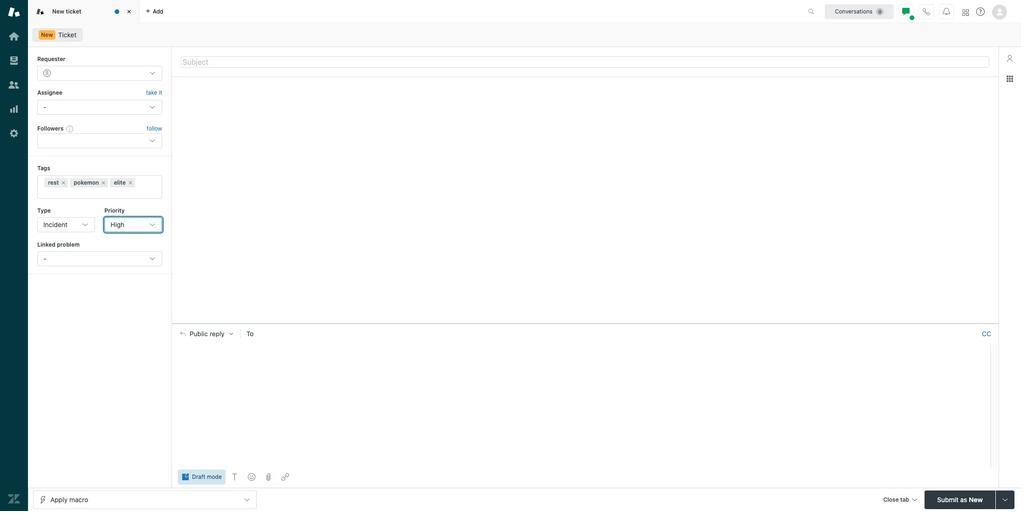 Task type: vqa. For each thing, say whether or not it's contained in the screenshot.
'Tags' element
no



Task type: locate. For each thing, give the bounding box(es) containing it.
remove image right elite
[[128, 180, 133, 185]]

- inside assignee element
[[43, 103, 46, 111]]

incident
[[43, 221, 68, 228]]

as
[[961, 495, 968, 503]]

zendesk image
[[8, 493, 20, 505]]

reporting image
[[8, 103, 20, 115]]

ticket
[[66, 8, 81, 15]]

- down assignee
[[43, 103, 46, 111]]

2 remove image from the left
[[101, 180, 106, 185]]

priority
[[104, 207, 125, 214]]

1 - from the top
[[43, 103, 46, 111]]

reply
[[210, 330, 225, 337]]

problem
[[57, 241, 80, 248]]

remove image right rest
[[61, 180, 66, 185]]

1 vertical spatial new
[[41, 31, 53, 38]]

close tab button
[[880, 490, 921, 510]]

draft
[[192, 473, 205, 480]]

new left ticket
[[41, 31, 53, 38]]

tabs tab list
[[28, 0, 799, 23]]

new
[[52, 8, 64, 15], [41, 31, 53, 38], [969, 495, 983, 503]]

requester
[[37, 55, 65, 62]]

3 remove image from the left
[[128, 180, 133, 185]]

new inside tab
[[52, 8, 64, 15]]

info on adding followers image
[[66, 125, 74, 132]]

remove image for elite
[[128, 180, 133, 185]]

views image
[[8, 55, 20, 67]]

1 remove image from the left
[[61, 180, 66, 185]]

follow button
[[147, 124, 162, 133]]

remove image left elite
[[101, 180, 106, 185]]

2 - from the top
[[43, 255, 46, 263]]

2 horizontal spatial remove image
[[128, 180, 133, 185]]

new left ticket at left
[[52, 8, 64, 15]]

zendesk support image
[[8, 6, 20, 18]]

-
[[43, 103, 46, 111], [43, 255, 46, 263]]

high
[[111, 221, 125, 228]]

add link (cmd k) image
[[281, 473, 289, 481]]

followers
[[37, 125, 64, 132]]

zendesk products image
[[963, 9, 969, 16]]

0 vertical spatial new
[[52, 8, 64, 15]]

displays possible ticket submission types image
[[1002, 496, 1009, 503]]

to
[[247, 329, 254, 337]]

take it button
[[146, 88, 162, 98]]

customer context image
[[1007, 55, 1014, 62]]

new inside secondary element
[[41, 31, 53, 38]]

new for new ticket
[[52, 8, 64, 15]]

conversations
[[835, 8, 873, 15]]

new right as
[[969, 495, 983, 503]]

draft mode
[[192, 473, 222, 480]]

remove image for rest
[[61, 180, 66, 185]]

1 horizontal spatial remove image
[[101, 180, 106, 185]]

notifications image
[[943, 8, 951, 15]]

- for assignee
[[43, 103, 46, 111]]

public
[[190, 330, 208, 337]]

conversations button
[[825, 4, 894, 19]]

mode
[[207, 473, 222, 480]]

- inside the linked problem 'element'
[[43, 255, 46, 263]]

0 horizontal spatial remove image
[[61, 180, 66, 185]]

remove image for pokemon
[[101, 180, 106, 185]]

incident button
[[37, 217, 95, 232]]

macro
[[69, 495, 88, 503]]

remove image
[[61, 180, 66, 185], [101, 180, 106, 185], [128, 180, 133, 185]]

linked problem element
[[37, 251, 162, 266]]

insert emojis image
[[248, 473, 255, 481]]

1 vertical spatial -
[[43, 255, 46, 263]]

- down "linked"
[[43, 255, 46, 263]]

0 vertical spatial -
[[43, 103, 46, 111]]

minimize composer image
[[582, 320, 589, 327]]

follow
[[147, 125, 162, 132]]

apply macro
[[50, 495, 88, 503]]



Task type: describe. For each thing, give the bounding box(es) containing it.
apply
[[50, 495, 68, 503]]

tags
[[37, 165, 50, 172]]

elite
[[114, 179, 126, 186]]

assignee element
[[37, 100, 162, 115]]

add button
[[140, 0, 169, 23]]

main element
[[0, 0, 28, 511]]

button displays agent's chat status as online. image
[[903, 8, 910, 15]]

close
[[884, 496, 899, 503]]

new ticket
[[52, 8, 81, 15]]

tab
[[901, 496, 910, 503]]

get help image
[[977, 7, 985, 16]]

cc button
[[982, 329, 992, 338]]

- for linked problem
[[43, 255, 46, 263]]

draft mode button
[[178, 470, 226, 484]]

close image
[[124, 7, 134, 16]]

apps image
[[1007, 75, 1014, 83]]

add
[[153, 8, 163, 15]]

customers image
[[8, 79, 20, 91]]

pokemon
[[74, 179, 99, 186]]

submit
[[938, 495, 959, 503]]

submit as new
[[938, 495, 983, 503]]

requester element
[[37, 66, 162, 81]]

public reply button
[[172, 324, 240, 343]]

Subject field
[[181, 56, 990, 67]]

type
[[37, 207, 51, 214]]

take
[[146, 89, 157, 96]]

public reply
[[190, 330, 225, 337]]

linked problem
[[37, 241, 80, 248]]

admin image
[[8, 127, 20, 139]]

take it
[[146, 89, 162, 96]]

ticket
[[58, 31, 77, 39]]

cc
[[982, 329, 992, 337]]

assignee
[[37, 89, 62, 96]]

format text image
[[231, 473, 239, 481]]

secondary element
[[28, 26, 1022, 44]]

it
[[159, 89, 162, 96]]

linked
[[37, 241, 55, 248]]

get started image
[[8, 30, 20, 42]]

new for new
[[41, 31, 53, 38]]

add attachment image
[[265, 473, 272, 481]]

close tab
[[884, 496, 910, 503]]

2 vertical spatial new
[[969, 495, 983, 503]]

new ticket tab
[[28, 0, 140, 23]]

rest
[[48, 179, 59, 186]]

high button
[[104, 217, 162, 232]]

followers element
[[37, 133, 162, 148]]



